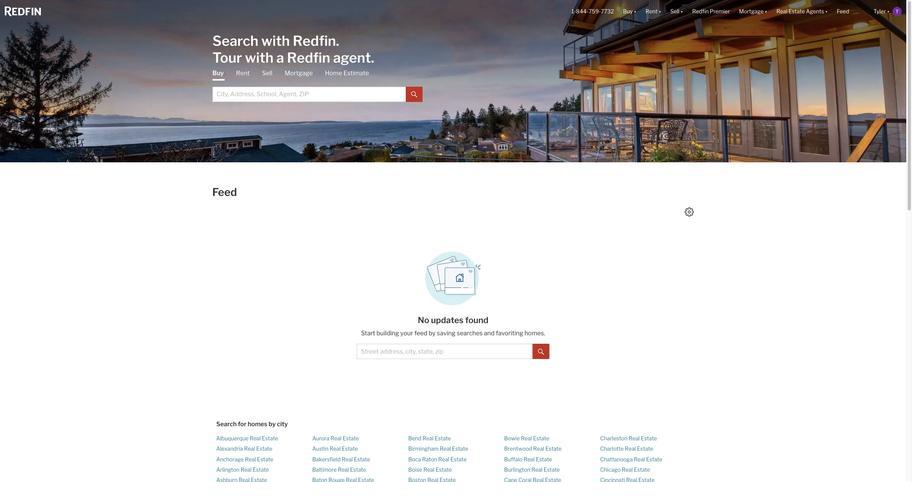 Task type: locate. For each thing, give the bounding box(es) containing it.
sell right rent link
[[262, 69, 273, 77]]

0 vertical spatial buy
[[623, 8, 633, 15]]

buy ▾ button
[[619, 0, 641, 23]]

real right mortgage ▾
[[777, 8, 788, 15]]

1 ▾ from the left
[[634, 8, 637, 15]]

0 horizontal spatial redfin
[[287, 49, 330, 66]]

4 ▾ from the left
[[765, 8, 768, 15]]

1 horizontal spatial sell
[[671, 8, 680, 15]]

home estimate link
[[325, 69, 369, 77]]

burlington real estate link
[[505, 467, 560, 473]]

real inside dropdown button
[[777, 8, 788, 15]]

estate for bend real estate
[[435, 435, 451, 442]]

0 vertical spatial sell
[[671, 8, 680, 15]]

▾ left sell ▾
[[659, 8, 662, 15]]

submit search image
[[538, 349, 544, 355]]

real for albuquerque real estate
[[250, 435, 261, 442]]

estate up austin real estate link
[[343, 435, 359, 442]]

▾ inside rent ▾ dropdown button
[[659, 8, 662, 15]]

search up albuquerque
[[216, 421, 237, 428]]

▾ inside sell ▾ dropdown button
[[681, 8, 683, 15]]

real up 'boca raton real estate'
[[440, 446, 451, 452]]

sell right rent ▾
[[671, 8, 680, 15]]

by left city
[[269, 421, 276, 428]]

tour
[[213, 49, 242, 66]]

mortgage up city, address, school, agent, zip search field in the top of the page
[[285, 69, 313, 77]]

estate for boise real estate
[[436, 467, 452, 473]]

estate up bakersfield real estate link
[[342, 446, 358, 452]]

estate down alexandria real estate link
[[257, 456, 273, 463]]

burlington real estate
[[505, 467, 560, 473]]

raton
[[422, 456, 437, 463]]

rent inside dropdown button
[[646, 8, 658, 15]]

real for bakersfield real estate
[[342, 456, 353, 463]]

▾ for sell ▾
[[681, 8, 683, 15]]

estate up birmingham real estate link
[[435, 435, 451, 442]]

search for search with redfin. tour with a redfin agent.
[[213, 32, 259, 49]]

charleston real estate link
[[601, 435, 657, 442]]

real down anchorage real estate
[[241, 467, 252, 473]]

0 vertical spatial by
[[429, 330, 436, 337]]

estate for birmingham real estate
[[452, 446, 468, 452]]

real for alexandria real estate
[[244, 446, 255, 452]]

real down buffalo real estate link
[[532, 467, 543, 473]]

buy inside tab list
[[213, 69, 224, 77]]

charlotte real estate link
[[601, 446, 654, 452]]

redfin up 'mortgage' link in the top left of the page
[[287, 49, 330, 66]]

0 vertical spatial search
[[213, 32, 259, 49]]

1 horizontal spatial feed
[[837, 8, 850, 15]]

0 horizontal spatial mortgage
[[285, 69, 313, 77]]

▾ for tyler ▾
[[888, 8, 890, 15]]

estate left agents
[[789, 8, 805, 15]]

real for buffalo real estate
[[524, 456, 535, 463]]

real for brentwood real estate
[[534, 446, 545, 452]]

alexandria real estate link
[[216, 446, 273, 452]]

estate for buffalo real estate
[[536, 456, 552, 463]]

boca
[[408, 456, 421, 463]]

0 horizontal spatial feed
[[212, 186, 237, 199]]

rent inside tab list
[[236, 69, 250, 77]]

estate for chicago real estate
[[634, 467, 651, 473]]

search with redfin. tour with a redfin agent.
[[213, 32, 374, 66]]

estate down boca raton real estate link at the bottom of the page
[[436, 467, 452, 473]]

feed
[[415, 330, 428, 337]]

0 horizontal spatial sell
[[262, 69, 273, 77]]

aurora
[[312, 435, 330, 442]]

0 vertical spatial mortgage
[[740, 8, 764, 15]]

arlington
[[216, 467, 240, 473]]

by
[[429, 330, 436, 337], [269, 421, 276, 428]]

2 ▾ from the left
[[659, 8, 662, 15]]

1-
[[572, 8, 576, 15]]

buffalo real estate link
[[505, 456, 552, 463]]

1 vertical spatial sell
[[262, 69, 273, 77]]

with
[[261, 32, 290, 49], [245, 49, 274, 66]]

6 ▾ from the left
[[888, 8, 890, 15]]

real up buffalo real estate link
[[534, 446, 545, 452]]

0 vertical spatial rent
[[646, 8, 658, 15]]

estate for baltimore real estate
[[350, 467, 366, 473]]

estate down anchorage real estate
[[253, 467, 269, 473]]

home
[[325, 69, 342, 77]]

redfin left premier
[[693, 8, 709, 15]]

city
[[277, 421, 288, 428]]

▾ left real estate agents ▾
[[765, 8, 768, 15]]

real down homes
[[250, 435, 261, 442]]

real estate agents ▾
[[777, 8, 828, 15]]

estate up brentwood real estate link
[[533, 435, 550, 442]]

0 horizontal spatial by
[[269, 421, 276, 428]]

anchorage
[[216, 456, 244, 463]]

estate up charlotte real estate at the right of page
[[641, 435, 657, 442]]

sell ▾ button
[[671, 0, 683, 23]]

City, Address, School, Agent, ZIP search field
[[213, 87, 406, 102]]

search
[[213, 32, 259, 49], [216, 421, 237, 428]]

agent.
[[333, 49, 374, 66]]

charlotte
[[601, 446, 624, 452]]

estate up 'boca raton real estate'
[[452, 446, 468, 452]]

1-844-759-7732 link
[[572, 8, 614, 15]]

buy inside buy ▾ dropdown button
[[623, 8, 633, 15]]

feed button
[[833, 0, 870, 23]]

estate down homes
[[262, 435, 278, 442]]

sell link
[[262, 69, 273, 77]]

real down chattanooga real estate link
[[622, 467, 633, 473]]

▾ right agents
[[826, 8, 828, 15]]

anchorage real estate
[[216, 456, 273, 463]]

anchorage real estate link
[[216, 456, 273, 463]]

rent ▾ button
[[641, 0, 666, 23]]

1 vertical spatial buy
[[213, 69, 224, 77]]

mortgage inside tab list
[[285, 69, 313, 77]]

favoriting
[[496, 330, 524, 337]]

alexandria real estate
[[216, 446, 273, 452]]

arlington real estate link
[[216, 467, 269, 473]]

▾ right rent ▾
[[681, 8, 683, 15]]

real up austin real estate
[[331, 435, 342, 442]]

▾ for mortgage ▾
[[765, 8, 768, 15]]

real for charleston real estate
[[629, 435, 640, 442]]

estate down chattanooga real estate
[[634, 467, 651, 473]]

estate up chattanooga real estate
[[637, 446, 654, 452]]

real up charlotte real estate at the right of page
[[629, 435, 640, 442]]

1 vertical spatial mortgage
[[285, 69, 313, 77]]

boca raton real estate
[[408, 456, 467, 463]]

▾ for rent ▾
[[659, 8, 662, 15]]

boise
[[408, 467, 423, 473]]

buy
[[623, 8, 633, 15], [213, 69, 224, 77]]

estate for charlotte real estate
[[637, 446, 654, 452]]

mortgage inside dropdown button
[[740, 8, 764, 15]]

1 vertical spatial redfin
[[287, 49, 330, 66]]

bend real estate
[[408, 435, 451, 442]]

real up birmingham
[[423, 435, 434, 442]]

chattanooga real estate
[[601, 456, 663, 463]]

buy right 7732 on the top of the page
[[623, 8, 633, 15]]

estate up "buffalo real estate"
[[546, 446, 562, 452]]

tab list
[[213, 69, 423, 102]]

1 horizontal spatial redfin
[[693, 8, 709, 15]]

buy for buy ▾
[[623, 8, 633, 15]]

real down raton
[[424, 467, 435, 473]]

1 horizontal spatial buy
[[623, 8, 633, 15]]

estate up "baltimore real estate" 'link'
[[354, 456, 370, 463]]

estate down charlotte real estate at the right of page
[[646, 456, 663, 463]]

redfin
[[693, 8, 709, 15], [287, 49, 330, 66]]

rent down tour
[[236, 69, 250, 77]]

1 vertical spatial search
[[216, 421, 237, 428]]

buy for buy
[[213, 69, 224, 77]]

boca raton real estate link
[[408, 456, 467, 463]]

buy down tour
[[213, 69, 224, 77]]

aurora real estate link
[[312, 435, 359, 442]]

no updates found
[[418, 315, 489, 325]]

redfin inside button
[[693, 8, 709, 15]]

mortgage right premier
[[740, 8, 764, 15]]

3 ▾ from the left
[[681, 8, 683, 15]]

0 vertical spatial feed
[[837, 8, 850, 15]]

estate down bakersfield real estate
[[350, 467, 366, 473]]

mortgage ▾ button
[[740, 0, 768, 23]]

search up rent link
[[213, 32, 259, 49]]

real up chattanooga real estate link
[[625, 446, 636, 452]]

sell inside dropdown button
[[671, 8, 680, 15]]

feed
[[837, 8, 850, 15], [212, 186, 237, 199]]

▾ left rent ▾
[[634, 8, 637, 15]]

▾ inside mortgage ▾ dropdown button
[[765, 8, 768, 15]]

bend real estate link
[[408, 435, 451, 442]]

estate down albuquerque real estate on the left of page
[[256, 446, 273, 452]]

real up burlington real estate
[[524, 456, 535, 463]]

mortgage for mortgage
[[285, 69, 313, 77]]

feed inside button
[[837, 8, 850, 15]]

estate for brentwood real estate
[[546, 446, 562, 452]]

1 horizontal spatial mortgage
[[740, 8, 764, 15]]

real up "baltimore real estate" 'link'
[[342, 456, 353, 463]]

rent ▾
[[646, 8, 662, 15]]

real down albuquerque real estate on the left of page
[[244, 446, 255, 452]]

updates
[[431, 315, 464, 325]]

no
[[418, 315, 430, 325]]

▾ right tyler
[[888, 8, 890, 15]]

real down aurora real estate link
[[330, 446, 341, 452]]

estate
[[789, 8, 805, 15], [262, 435, 278, 442], [343, 435, 359, 442], [435, 435, 451, 442], [533, 435, 550, 442], [641, 435, 657, 442], [256, 446, 273, 452], [342, 446, 358, 452], [452, 446, 468, 452], [546, 446, 562, 452], [637, 446, 654, 452], [257, 456, 273, 463], [354, 456, 370, 463], [451, 456, 467, 463], [536, 456, 552, 463], [646, 456, 663, 463], [253, 467, 269, 473], [350, 467, 366, 473], [436, 467, 452, 473], [544, 467, 560, 473], [634, 467, 651, 473]]

▾ inside buy ▾ dropdown button
[[634, 8, 637, 15]]

chicago
[[601, 467, 621, 473]]

1 horizontal spatial by
[[429, 330, 436, 337]]

estate down "buffalo real estate"
[[544, 467, 560, 473]]

real estate agents ▾ link
[[777, 0, 828, 23]]

estate for arlington real estate
[[253, 467, 269, 473]]

5 ▾ from the left
[[826, 8, 828, 15]]

real down birmingham real estate
[[439, 456, 450, 463]]

start
[[361, 330, 375, 337]]

0 horizontal spatial buy
[[213, 69, 224, 77]]

search for search for homes by city
[[216, 421, 237, 428]]

buy ▾ button
[[623, 0, 637, 23]]

by right the 'feed'
[[429, 330, 436, 337]]

real down bakersfield real estate
[[338, 467, 349, 473]]

1 vertical spatial rent
[[236, 69, 250, 77]]

estate for burlington real estate
[[544, 467, 560, 473]]

estate for chattanooga real estate
[[646, 456, 663, 463]]

real for aurora real estate
[[331, 435, 342, 442]]

redfin.
[[293, 32, 339, 49]]

burlington
[[505, 467, 531, 473]]

search inside search with redfin. tour with a redfin agent.
[[213, 32, 259, 49]]

rent ▾ button
[[646, 0, 662, 23]]

chicago real estate
[[601, 467, 651, 473]]

for
[[238, 421, 247, 428]]

real down charlotte real estate link
[[634, 456, 645, 463]]

0 horizontal spatial rent
[[236, 69, 250, 77]]

0 vertical spatial redfin
[[693, 8, 709, 15]]

albuquerque
[[216, 435, 249, 442]]

saving
[[437, 330, 456, 337]]

estimate
[[344, 69, 369, 77]]

real for bend real estate
[[423, 435, 434, 442]]

aurora real estate
[[312, 435, 359, 442]]

rent right buy ▾
[[646, 8, 658, 15]]

homes
[[248, 421, 268, 428]]

estate down brentwood real estate link
[[536, 456, 552, 463]]

1 horizontal spatial rent
[[646, 8, 658, 15]]

real down alexandria real estate
[[245, 456, 256, 463]]

real up brentwood real estate link
[[521, 435, 532, 442]]

mortgage
[[740, 8, 764, 15], [285, 69, 313, 77]]



Task type: describe. For each thing, give the bounding box(es) containing it.
austin real estate link
[[312, 446, 358, 452]]

mortgage link
[[285, 69, 313, 77]]

sell ▾ button
[[666, 0, 688, 23]]

submit search image
[[411, 91, 417, 98]]

birmingham
[[408, 446, 439, 452]]

▾ for buy ▾
[[634, 8, 637, 15]]

real for baltimore real estate
[[338, 467, 349, 473]]

844-
[[576, 8, 589, 15]]

1 vertical spatial feed
[[212, 186, 237, 199]]

bakersfield real estate
[[312, 456, 370, 463]]

mortgage ▾ button
[[735, 0, 772, 23]]

mortgage ▾
[[740, 8, 768, 15]]

charlotte real estate
[[601, 446, 654, 452]]

baltimore real estate
[[312, 467, 366, 473]]

buffalo real estate
[[505, 456, 552, 463]]

brentwood
[[505, 446, 532, 452]]

real for boise real estate
[[424, 467, 435, 473]]

brentwood real estate
[[505, 446, 562, 452]]

albuquerque real estate
[[216, 435, 278, 442]]

alexandria
[[216, 446, 243, 452]]

searches
[[457, 330, 483, 337]]

chicago real estate link
[[601, 467, 651, 473]]

user photo image
[[893, 7, 902, 16]]

rent for rent
[[236, 69, 250, 77]]

real for chattanooga real estate
[[634, 456, 645, 463]]

bowie real estate link
[[505, 435, 550, 442]]

tab list containing buy
[[213, 69, 423, 102]]

brentwood real estate link
[[505, 446, 562, 452]]

Street address, city, state, zip search field
[[357, 344, 533, 359]]

real estate agents ▾ button
[[772, 0, 833, 23]]

bowie real estate
[[505, 435, 550, 442]]

759-
[[589, 8, 601, 15]]

rent link
[[236, 69, 250, 77]]

buy ▾
[[623, 8, 637, 15]]

tyler
[[874, 8, 886, 15]]

homes.
[[525, 330, 546, 337]]

real for chicago real estate
[[622, 467, 633, 473]]

austin
[[312, 446, 329, 452]]

chattanooga
[[601, 456, 633, 463]]

sell for sell ▾
[[671, 8, 680, 15]]

charleston real estate
[[601, 435, 657, 442]]

real for birmingham real estate
[[440, 446, 451, 452]]

estate for albuquerque real estate
[[262, 435, 278, 442]]

estate for anchorage real estate
[[257, 456, 273, 463]]

estate inside dropdown button
[[789, 8, 805, 15]]

search for homes by city
[[216, 421, 288, 428]]

estate for austin real estate
[[342, 446, 358, 452]]

1-844-759-7732
[[572, 8, 614, 15]]

bakersfield
[[312, 456, 341, 463]]

real for austin real estate
[[330, 446, 341, 452]]

start building your feed by saving searches and favoriting homes.
[[361, 330, 546, 337]]

austin real estate
[[312, 446, 358, 452]]

redfin premier button
[[688, 0, 735, 23]]

estate down birmingham real estate
[[451, 456, 467, 463]]

baltimore
[[312, 467, 337, 473]]

tyler ▾
[[874, 8, 890, 15]]

home estimate
[[325, 69, 369, 77]]

bakersfield real estate link
[[312, 456, 370, 463]]

real for anchorage real estate
[[245, 456, 256, 463]]

agents
[[807, 8, 825, 15]]

real for arlington real estate
[[241, 467, 252, 473]]

rent for rent ▾
[[646, 8, 658, 15]]

a
[[277, 49, 284, 66]]

estate for bakersfield real estate
[[354, 456, 370, 463]]

albuquerque real estate link
[[216, 435, 278, 442]]

found
[[466, 315, 489, 325]]

redfin premier
[[693, 8, 730, 15]]

redfin inside search with redfin. tour with a redfin agent.
[[287, 49, 330, 66]]

baltimore real estate link
[[312, 467, 366, 473]]

sell ▾
[[671, 8, 683, 15]]

boise real estate link
[[408, 467, 452, 473]]

estate for charleston real estate
[[641, 435, 657, 442]]

buffalo
[[505, 456, 523, 463]]

1 vertical spatial by
[[269, 421, 276, 428]]

your
[[401, 330, 413, 337]]

premier
[[710, 8, 730, 15]]

and
[[484, 330, 495, 337]]

charleston
[[601, 435, 628, 442]]

estate for alexandria real estate
[[256, 446, 273, 452]]

mortgage for mortgage ▾
[[740, 8, 764, 15]]

building
[[377, 330, 399, 337]]

estate for bowie real estate
[[533, 435, 550, 442]]

arlington real estate
[[216, 467, 269, 473]]

bend
[[408, 435, 422, 442]]

birmingham real estate link
[[408, 446, 468, 452]]

sell for sell
[[262, 69, 273, 77]]

real for bowie real estate
[[521, 435, 532, 442]]

real for charlotte real estate
[[625, 446, 636, 452]]

real for burlington real estate
[[532, 467, 543, 473]]

bowie
[[505, 435, 520, 442]]

estate for aurora real estate
[[343, 435, 359, 442]]

▾ inside real estate agents ▾ link
[[826, 8, 828, 15]]

buy link
[[213, 69, 224, 80]]



Task type: vqa. For each thing, say whether or not it's contained in the screenshot.
provided
no



